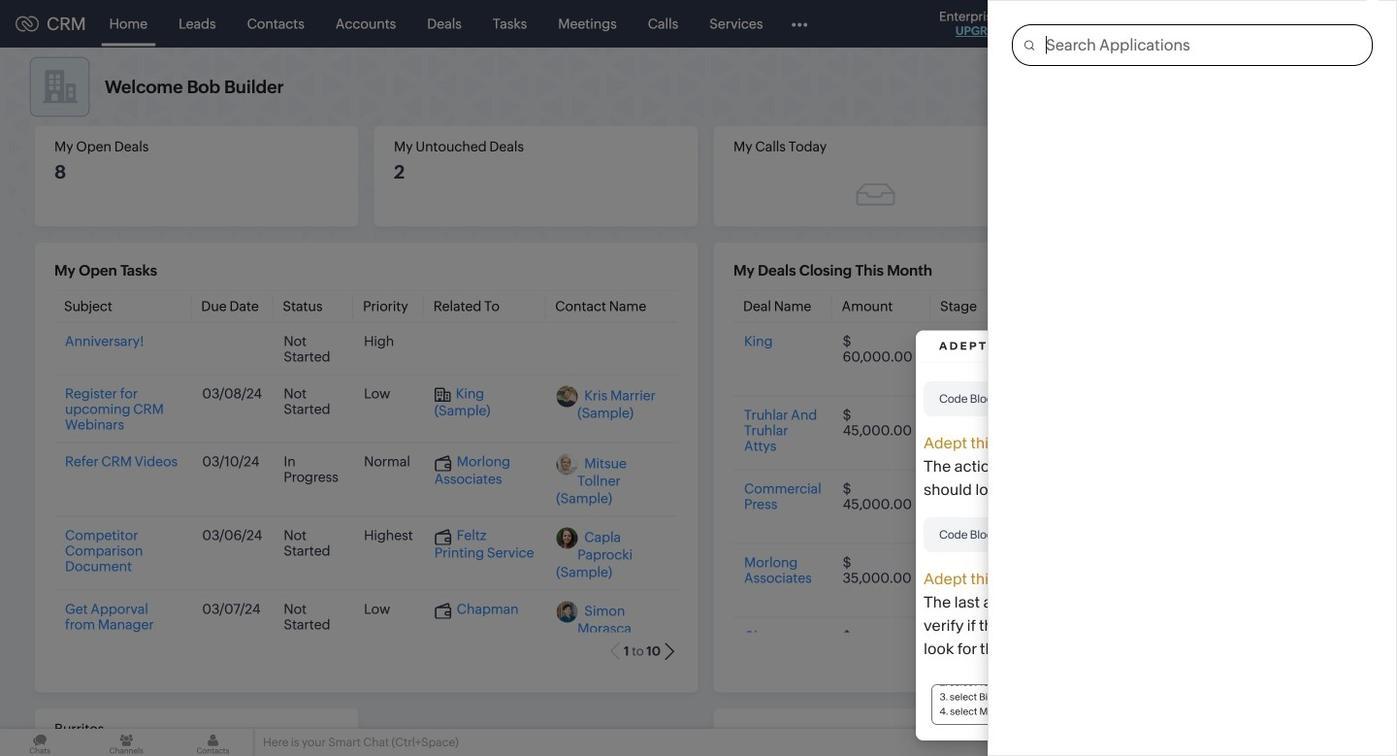 Task type: locate. For each thing, give the bounding box(es) containing it.
Search Applications text field
[[1035, 25, 1372, 65]]

search image
[[1115, 16, 1132, 32]]

signals element
[[1143, 0, 1180, 48]]

search element
[[1104, 0, 1143, 48]]



Task type: describe. For each thing, give the bounding box(es) containing it.
profile element
[[1299, 0, 1353, 47]]

profile image
[[1310, 8, 1341, 39]]

signals image
[[1155, 16, 1169, 32]]

channels image
[[87, 729, 166, 756]]

contacts image
[[173, 729, 253, 756]]

calendar image
[[1192, 16, 1208, 32]]

chats image
[[0, 729, 80, 756]]

logo image
[[16, 16, 39, 32]]



Task type: vqa. For each thing, say whether or not it's contained in the screenshot.
logo
yes



